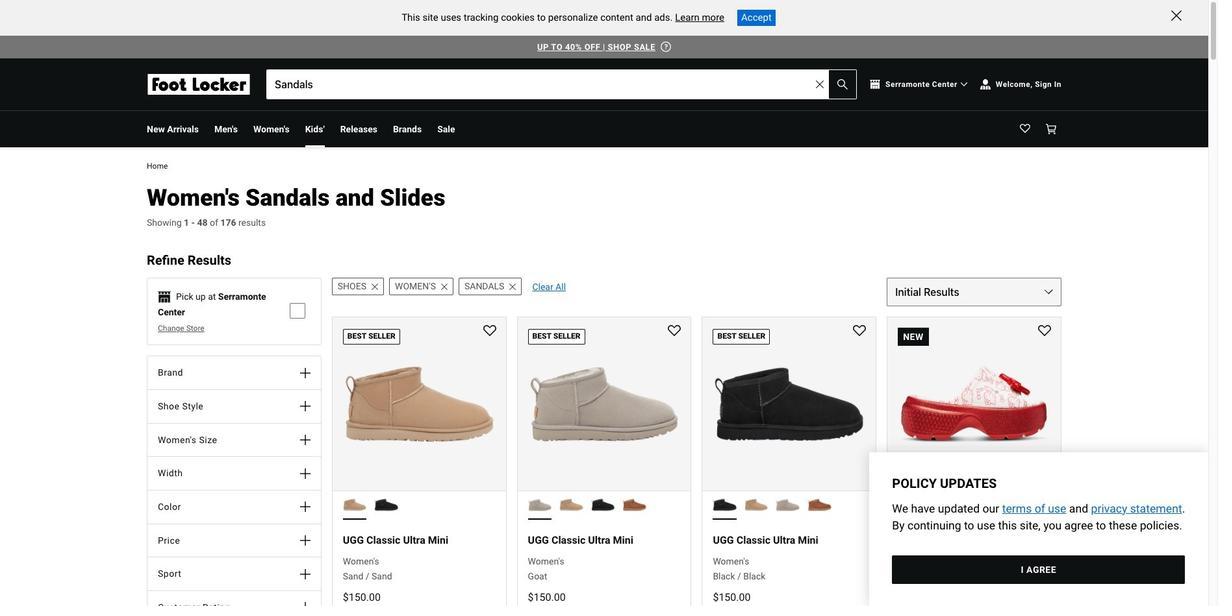 Task type: vqa. For each thing, say whether or not it's contained in the screenshot.
the More information about UP TO 40% OFF | SHOP SALE promotion ICON
yes



Task type: describe. For each thing, give the bounding box(es) containing it.
clear search field text image
[[816, 81, 824, 88]]

ugg classic ultra mini - women's sand/sand image for first ugg classic ultra mini - women's black/black icon from right
[[745, 493, 768, 517]]

1 ugg classic ultra mini - women's goat image from the left
[[528, 493, 552, 517]]

my favorites image
[[1020, 124, 1031, 135]]

ugg classic ultra mini - women's chestnut/chestnut image for manage favorites - ugg classic ultra mini - women's icon
[[623, 493, 646, 517]]

ugg classic ultra mini - women's sand/sand image for second the ugg classic ultra mini - women's goat icon from right
[[560, 493, 583, 517]]

1 manage favorites - ugg classic ultra mini - women's image from the left
[[483, 326, 496, 339]]

foot locker logo links to the home page image
[[147, 74, 251, 95]]



Task type: locate. For each thing, give the bounding box(es) containing it.
0 horizontal spatial ugg classic ultra mini - women's black/black image
[[375, 493, 398, 517]]

toolbar
[[147, 111, 787, 148]]

1 horizontal spatial ugg classic ultra mini - women's chestnut/chestnut image
[[808, 493, 831, 517]]

close image
[[1172, 10, 1182, 21]]

1 horizontal spatial ugg classic ultra mini - women's goat image
[[776, 493, 800, 517]]

1 horizontal spatial manage favorites - ugg classic ultra mini - women's image
[[853, 326, 866, 339]]

1 horizontal spatial ugg classic ultra mini - women's black/black image
[[713, 493, 737, 517]]

2 ugg classic ultra mini - women's black/black image from the left
[[713, 493, 737, 517]]

0 horizontal spatial ugg classic ultra mini - women's goat image
[[528, 493, 552, 517]]

more information about up to 40% off | shop sale promotion image
[[661, 41, 671, 52]]

privacy banner region
[[870, 453, 1209, 607]]

1 horizontal spatial ugg classic ultra mini - women's sand/sand image
[[560, 493, 583, 517]]

ugg classic ultra mini - women's chestnut/chestnut image for second manage favorites - ugg classic ultra mini - women's image
[[808, 493, 831, 517]]

3 ugg classic ultra mini - women's sand/sand image from the left
[[745, 493, 768, 517]]

manage favorites - ugg classic ultra mini - women's image
[[668, 326, 681, 339]]

ugg classic ultra mini - women's black/black image
[[375, 493, 398, 517], [713, 493, 737, 517]]

manage favorites - crocs hello kitty stomp slide - women's image
[[1038, 326, 1051, 339]]

Search search field
[[267, 70, 856, 99]]

ugg classic ultra mini - women's black/black image
[[591, 493, 615, 517]]

primary element
[[136, 111, 1072, 148]]

1 ugg classic ultra mini - women's black/black image from the left
[[375, 493, 398, 517]]

2 ugg classic ultra mini - women's sand/sand image from the left
[[560, 493, 583, 517]]

search results region
[[322, 239, 1062, 607]]

ugg classic ultra mini - women's goat image
[[528, 493, 552, 517], [776, 493, 800, 517]]

cart: 0 items image
[[1046, 124, 1057, 135]]

1 ugg classic ultra mini - women's chestnut/chestnut image from the left
[[623, 493, 646, 517]]

ugg classic ultra mini - women's chestnut/chestnut image
[[623, 493, 646, 517], [808, 493, 831, 517]]

2 ugg classic ultra mini - women's chestnut/chestnut image from the left
[[808, 493, 831, 517]]

0 horizontal spatial ugg classic ultra mini - women's sand/sand image
[[343, 493, 367, 517]]

search filters element
[[147, 239, 322, 607]]

1 ugg classic ultra mini - women's sand/sand image from the left
[[343, 493, 367, 517]]

2 horizontal spatial ugg classic ultra mini - women's sand/sand image
[[745, 493, 768, 517]]

ugg classic ultra mini - women's sand/sand image
[[343, 493, 367, 517], [560, 493, 583, 517], [745, 493, 768, 517]]

2 ugg classic ultra mini - women's goat image from the left
[[776, 493, 800, 517]]

None search field
[[266, 70, 857, 99]]

0 horizontal spatial ugg classic ultra mini - women's chestnut/chestnut image
[[623, 493, 646, 517]]

search submit image
[[838, 79, 848, 90]]

cookie banner region
[[0, 0, 1209, 35]]

manage favorites - ugg classic ultra mini - women's image
[[483, 326, 496, 339], [853, 326, 866, 339]]

0 horizontal spatial manage favorites - ugg classic ultra mini - women's image
[[483, 326, 496, 339]]

2 manage favorites - ugg classic ultra mini - women's image from the left
[[853, 326, 866, 339]]



